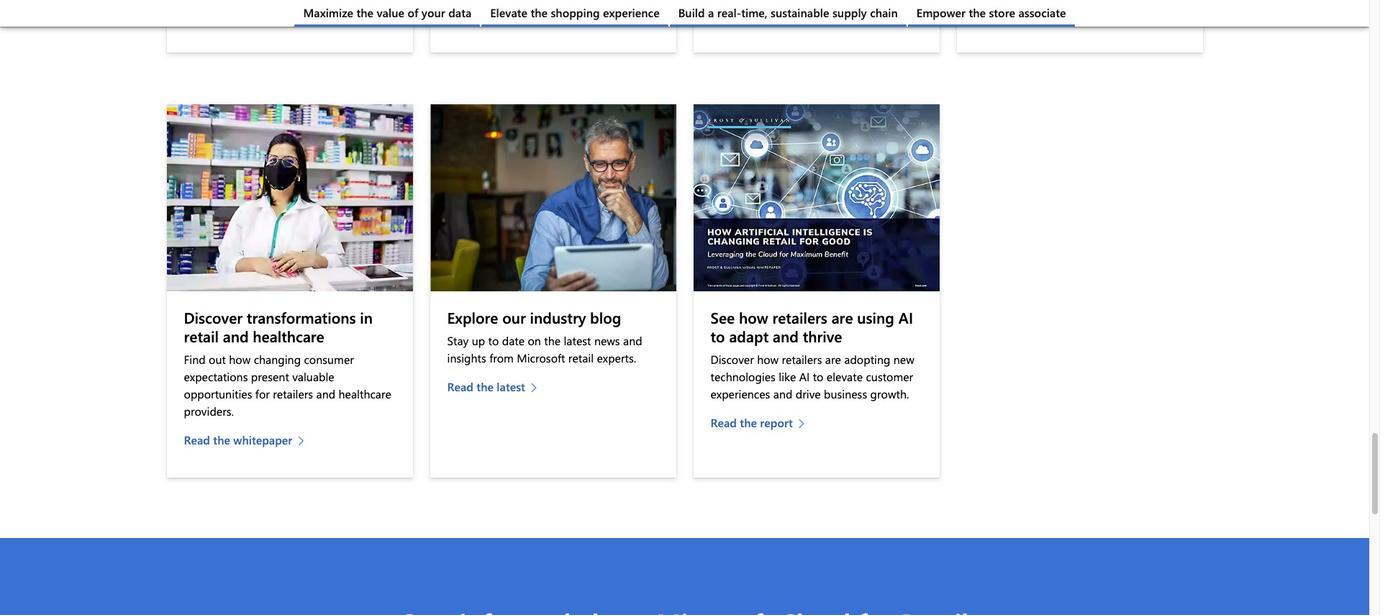 Task type: vqa. For each thing, say whether or not it's contained in the screenshot.
With
no



Task type: locate. For each thing, give the bounding box(es) containing it.
read the blog link
[[711, 7, 804, 24]]

read the whitepaper
[[184, 433, 292, 448]]

1 horizontal spatial retail
[[569, 351, 594, 366]]

maximize the value of your data link
[[295, 0, 480, 27]]

out
[[209, 352, 226, 367]]

retail up find
[[184, 326, 219, 346]]

your
[[422, 5, 445, 20]]

associate
[[1019, 5, 1067, 20]]

the right elevate
[[531, 5, 548, 20]]

0 horizontal spatial to
[[488, 333, 499, 349]]

read the report
[[711, 415, 793, 430]]

to right up
[[488, 333, 499, 349]]

discover up technologies
[[711, 352, 754, 367]]

to
[[711, 326, 725, 346], [488, 333, 499, 349], [813, 369, 824, 384]]

healthcare down consumer
[[339, 386, 392, 402]]

are left "using"
[[832, 308, 854, 328]]

build a real-time, sustainable supply chain link
[[670, 0, 907, 27]]

consumer
[[304, 352, 354, 367]]

1 horizontal spatial discover
[[711, 352, 754, 367]]

how inside discover transformations in retail and healthcare find out how changing consumer expectations present valuable opportunities for retailers and healthcare providers.
[[229, 352, 251, 367]]

0 horizontal spatial latest
[[497, 380, 525, 395]]

retailers up like
[[782, 352, 822, 367]]

read down insights at left bottom
[[447, 380, 474, 395]]

ai right like
[[800, 369, 810, 384]]

discover inside see how retailers are using ai to adapt and thrive discover how retailers are adopting new technologies like ai to elevate customer experiences and drive business growth.
[[711, 352, 754, 367]]

read down experiences
[[711, 415, 737, 430]]

to left 'adapt'
[[711, 326, 725, 346]]

read inside read the latest link
[[447, 380, 474, 395]]

data
[[449, 5, 472, 20]]

1 vertical spatial retail
[[569, 351, 594, 366]]

read down providers.
[[184, 433, 210, 448]]

0 vertical spatial blog
[[760, 7, 784, 22]]

like
[[779, 369, 796, 384]]

to for see
[[711, 326, 725, 346]]

healthcare up changing
[[253, 326, 325, 346]]

0 horizontal spatial blog
[[590, 307, 622, 328]]

present
[[251, 369, 289, 384]]

how right see
[[739, 308, 769, 328]]

microsoft-cloud-for-retail tab list
[[0, 0, 1370, 27]]

expectations
[[184, 369, 248, 384]]

and right 'adapt'
[[773, 326, 799, 346]]

explore
[[447, 307, 499, 328]]

experiences
[[711, 386, 771, 402]]

elevate
[[827, 369, 863, 384]]

how down 'adapt'
[[757, 352, 779, 367]]

latest
[[564, 333, 591, 349], [497, 380, 525, 395]]

the right a
[[740, 7, 757, 22]]

healthcare
[[253, 326, 325, 346], [339, 386, 392, 402]]

ai
[[899, 308, 914, 328], [800, 369, 810, 384]]

a person smiling and looking at a tablet image
[[430, 104, 676, 292]]

the for read the latest
[[477, 380, 494, 395]]

read inside read the whitepaper link
[[184, 433, 210, 448]]

0 horizontal spatial ai
[[800, 369, 810, 384]]

report
[[760, 415, 793, 430]]

transformations
[[247, 308, 356, 328]]

business
[[824, 386, 868, 402]]

retailers
[[773, 308, 828, 328], [782, 352, 822, 367], [273, 386, 313, 402]]

1 vertical spatial latest
[[497, 380, 525, 395]]

0 vertical spatial are
[[832, 308, 854, 328]]

changing
[[254, 352, 301, 367]]

a
[[708, 5, 714, 20]]

stay
[[447, 333, 469, 349]]

retail
[[184, 326, 219, 346], [569, 351, 594, 366]]

experience
[[603, 5, 660, 20]]

0 horizontal spatial retail
[[184, 326, 219, 346]]

retailers down valuable at bottom
[[273, 386, 313, 402]]

2 vertical spatial retailers
[[273, 386, 313, 402]]

the left "report"
[[740, 415, 757, 430]]

our
[[503, 307, 526, 328]]

the left store
[[969, 5, 986, 20]]

are up "elevate"
[[826, 352, 842, 367]]

the for maximize the value of your data
[[357, 5, 374, 20]]

value
[[377, 5, 405, 20]]

build
[[679, 5, 705, 20]]

retail left the experts.
[[569, 351, 594, 366]]

discover up out
[[184, 308, 243, 328]]

real-
[[718, 5, 742, 20]]

read inside read the blog link
[[711, 7, 737, 22]]

0 horizontal spatial healthcare
[[253, 326, 325, 346]]

news
[[595, 333, 620, 349]]

the right on
[[544, 333, 561, 349]]

retail inside discover transformations in retail and healthcare find out how changing consumer expectations present valuable opportunities for retailers and healthcare providers.
[[184, 326, 219, 346]]

latest left news
[[564, 333, 591, 349]]

read inside read the report link
[[711, 415, 737, 430]]

in
[[360, 308, 373, 328]]

1 vertical spatial healthcare
[[339, 386, 392, 402]]

and
[[223, 326, 249, 346], [773, 326, 799, 346], [623, 333, 643, 349], [316, 386, 336, 402], [774, 386, 793, 402]]

and up out
[[223, 326, 249, 346]]

latest down from
[[497, 380, 525, 395]]

thrive
[[803, 326, 843, 346]]

1 vertical spatial blog
[[590, 307, 622, 328]]

opportunities
[[184, 386, 252, 402]]

blog
[[760, 7, 784, 22], [590, 307, 622, 328]]

1 horizontal spatial latest
[[564, 333, 591, 349]]

1 vertical spatial are
[[826, 352, 842, 367]]

1 vertical spatial discover
[[711, 352, 754, 367]]

read left time,
[[711, 7, 737, 22]]

and down valuable at bottom
[[316, 386, 336, 402]]

shopping
[[551, 5, 600, 20]]

adopting
[[845, 352, 891, 367]]

a pharmacist wearing a mask standing in front of a wall of medications. image
[[167, 104, 413, 292]]

ai right "using"
[[899, 308, 914, 328]]

latest inside 'explore our industry blog stay up to date on the latest news and insights from microsoft retail experts.'
[[564, 333, 591, 349]]

how
[[739, 308, 769, 328], [229, 352, 251, 367], [757, 352, 779, 367]]

date
[[502, 333, 525, 349]]

how right out
[[229, 352, 251, 367]]

1 horizontal spatial to
[[711, 326, 725, 346]]

experts.
[[597, 351, 637, 366]]

the inside 'link'
[[969, 5, 986, 20]]

retailers right 'adapt'
[[773, 308, 828, 328]]

the
[[357, 5, 374, 20], [531, 5, 548, 20], [969, 5, 986, 20], [740, 7, 757, 22], [544, 333, 561, 349], [477, 380, 494, 395], [740, 415, 757, 430], [213, 433, 230, 448]]

2 horizontal spatial to
[[813, 369, 824, 384]]

growth.
[[871, 386, 910, 402]]

find
[[184, 352, 206, 367]]

are
[[832, 308, 854, 328], [826, 352, 842, 367]]

the down from
[[477, 380, 494, 395]]

whitepaper
[[234, 433, 292, 448]]

0 horizontal spatial discover
[[184, 308, 243, 328]]

0 vertical spatial discover
[[184, 308, 243, 328]]

0 vertical spatial retail
[[184, 326, 219, 346]]

discover
[[184, 308, 243, 328], [711, 352, 754, 367]]

to inside 'explore our industry blog stay up to date on the latest news and insights from microsoft retail experts.'
[[488, 333, 499, 349]]

to up drive
[[813, 369, 824, 384]]

microsoft
[[517, 351, 565, 366]]

and up the experts.
[[623, 333, 643, 349]]

read the report link
[[711, 415, 813, 432]]

the left value
[[357, 5, 374, 20]]

sustainable
[[771, 5, 830, 20]]

empower the store associate link
[[908, 0, 1075, 27]]

1 horizontal spatial healthcare
[[339, 386, 392, 402]]

0 vertical spatial ai
[[899, 308, 914, 328]]

read
[[711, 7, 737, 22], [447, 380, 474, 395], [711, 415, 737, 430], [184, 433, 210, 448]]

the for read the blog
[[740, 7, 757, 22]]

discover transformations in retail and healthcare find out how changing consumer expectations present valuable opportunities for retailers and healthcare providers.
[[184, 308, 392, 419]]

1 horizontal spatial ai
[[899, 308, 914, 328]]

the down providers.
[[213, 433, 230, 448]]

0 vertical spatial latest
[[564, 333, 591, 349]]



Task type: describe. For each thing, give the bounding box(es) containing it.
the for elevate the shopping experience
[[531, 5, 548, 20]]

chain
[[870, 5, 898, 20]]

insights
[[447, 351, 487, 366]]

build a real-time, sustainable supply chain
[[679, 5, 898, 20]]

read for discover transformations in retail and healthcare
[[184, 433, 210, 448]]

using
[[858, 308, 895, 328]]

retailers inside discover transformations in retail and healthcare find out how changing consumer expectations present valuable opportunities for retailers and healthcare providers.
[[273, 386, 313, 402]]

retail inside 'explore our industry blog stay up to date on the latest news and insights from microsoft retail experts.'
[[569, 351, 594, 366]]

read for see how retailers are using ai to adapt and thrive
[[711, 415, 737, 430]]

drive
[[796, 386, 821, 402]]

the inside 'explore our industry blog stay up to date on the latest news and insights from microsoft retail experts.'
[[544, 333, 561, 349]]

explore our industry blog stay up to date on the latest news and insights from microsoft retail experts.
[[447, 307, 643, 366]]

up
[[472, 333, 485, 349]]

adapt
[[730, 326, 769, 346]]

and down like
[[774, 386, 793, 402]]

from
[[490, 351, 514, 366]]

industry
[[530, 307, 586, 328]]

blog inside 'explore our industry blog stay up to date on the latest news and insights from microsoft retail experts.'
[[590, 307, 622, 328]]

read the blog
[[711, 7, 784, 22]]

the for read the report
[[740, 415, 757, 430]]

of
[[408, 5, 419, 20]]

elevate the shopping experience
[[490, 5, 660, 20]]

for
[[255, 386, 270, 402]]

elevate the shopping experience link
[[482, 0, 669, 27]]

1 vertical spatial retailers
[[782, 352, 822, 367]]

1 horizontal spatial blog
[[760, 7, 784, 22]]

maximize
[[303, 5, 354, 20]]

read for explore our industry blog
[[447, 380, 474, 395]]

time,
[[742, 5, 768, 20]]

store
[[989, 5, 1016, 20]]

new
[[894, 352, 915, 367]]

valuable
[[292, 369, 335, 384]]

to for explore
[[488, 333, 499, 349]]

the for empower the store associate
[[969, 5, 986, 20]]

1 vertical spatial ai
[[800, 369, 810, 384]]

empower
[[917, 5, 966, 20]]

read the latest
[[447, 380, 525, 395]]

providers.
[[184, 404, 234, 419]]

discover inside discover transformations in retail and healthcare find out how changing consumer expectations present valuable opportunities for retailers and healthcare providers.
[[184, 308, 243, 328]]

read the latest link
[[447, 379, 545, 396]]

0 vertical spatial retailers
[[773, 308, 828, 328]]

see
[[711, 308, 735, 328]]

read the whitepaper link
[[184, 432, 312, 449]]

the for read the whitepaper
[[213, 433, 230, 448]]

on
[[528, 333, 541, 349]]

0 vertical spatial healthcare
[[253, 326, 325, 346]]

supply
[[833, 5, 867, 20]]

and inside 'explore our industry blog stay up to date on the latest news and insights from microsoft retail experts.'
[[623, 333, 643, 349]]

maximize the value of your data
[[303, 5, 472, 20]]

elevate
[[490, 5, 528, 20]]

technologies
[[711, 369, 776, 384]]

see how retailers are using ai to adapt and thrive discover how retailers are adopting new technologies like ai to elevate customer experiences and drive business growth.
[[711, 308, 915, 402]]

empower the store associate
[[917, 5, 1067, 20]]

customer
[[866, 369, 914, 384]]



